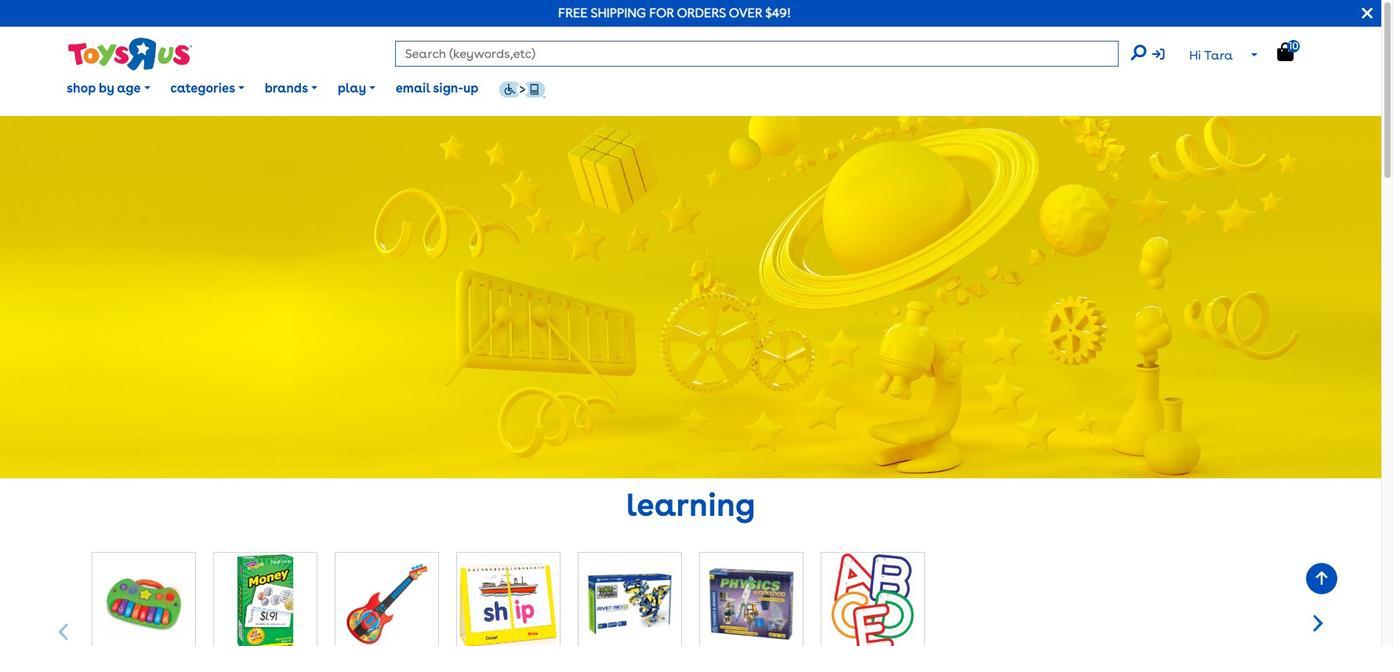 Task type: describe. For each thing, give the bounding box(es) containing it.
science & discovery image image
[[700, 553, 803, 646]]

preschool learning & development toys image image
[[92, 553, 195, 646]]

orders
[[677, 5, 726, 20]]

shipping
[[591, 5, 646, 20]]

close button image
[[1362, 5, 1373, 22]]

sign-
[[433, 81, 463, 96]]

math, counting & time image image
[[214, 553, 317, 646]]

shop all learning toys image image
[[822, 553, 924, 646]]

by
[[99, 81, 114, 96]]

free shipping for orders over $49!
[[558, 5, 791, 20]]

shop
[[67, 81, 96, 96]]

hi
[[1190, 48, 1202, 63]]

for
[[649, 5, 674, 20]]

play button
[[328, 69, 386, 108]]

free shipping for orders over $49! link
[[558, 5, 791, 20]]

musical toys & instruments image image
[[335, 553, 438, 646]]



Task type: vqa. For each thing, say whether or not it's contained in the screenshot.
by
yes



Task type: locate. For each thing, give the bounding box(es) containing it.
10 link
[[1278, 40, 1310, 62]]

email
[[396, 81, 430, 96]]

shop by age
[[67, 81, 141, 96]]

shop by age button
[[57, 69, 160, 108]]

brands button
[[255, 69, 328, 108]]

categories button
[[160, 69, 255, 108]]

tara
[[1204, 48, 1234, 63]]

None search field
[[395, 41, 1146, 67]]

categories
[[170, 81, 235, 96]]

learning main content
[[0, 116, 1394, 646]]

email sign-up
[[396, 81, 479, 96]]

free
[[558, 5, 588, 20]]

up
[[463, 81, 479, 96]]

play
[[338, 81, 366, 96]]

menu bar containing shop by age
[[57, 61, 1382, 116]]

robotics & coding image image
[[579, 553, 681, 646]]

reading, writing, & speech image image
[[457, 553, 560, 646]]

sign in image
[[1152, 48, 1165, 60]]

over
[[729, 5, 763, 20]]

learning
[[626, 486, 755, 524]]

email sign-up link
[[386, 69, 489, 108]]

menu bar
[[57, 61, 1382, 116]]

hi tara
[[1190, 48, 1234, 63]]

toys r us image
[[67, 36, 193, 72]]

shopping bag image
[[1278, 42, 1294, 61]]

$49!
[[766, 5, 791, 20]]

Enter Keyword or Item No. search field
[[395, 41, 1119, 67]]

age
[[117, 81, 141, 96]]

hi tara button
[[1152, 41, 1268, 71]]

10
[[1289, 40, 1299, 52]]

brands
[[265, 81, 308, 96]]

this icon serves as a link to download the essential accessibility assistive technology app for individuals with physical disabilities. it is featured as part of our commitment to diversity and inclusion. image
[[499, 81, 546, 98]]



